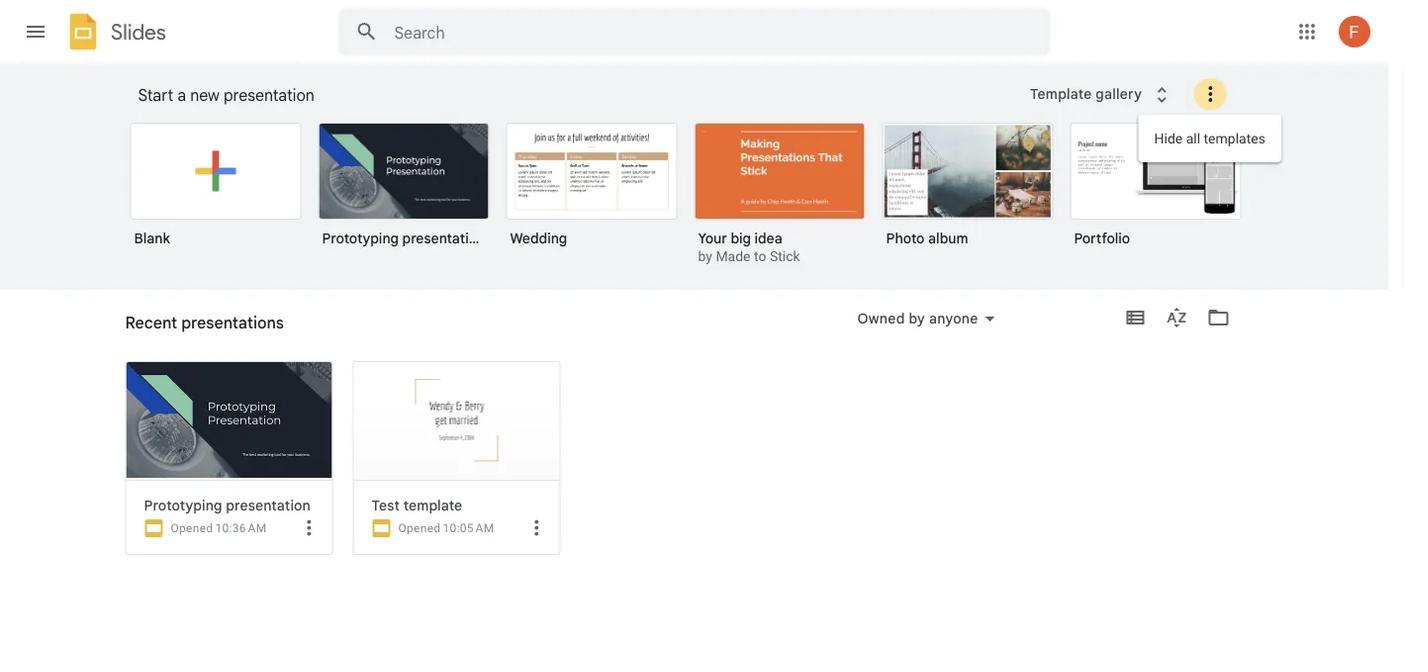 Task type: vqa. For each thing, say whether or not it's contained in the screenshot.
by
yes



Task type: locate. For each thing, give the bounding box(es) containing it.
owned
[[858, 310, 905, 327]]

presentations
[[181, 313, 284, 333], [174, 321, 264, 338]]

1 opened from the left
[[171, 522, 213, 536]]

0 vertical spatial prototyping presentation
[[322, 230, 485, 247]]

0 vertical spatial presentation
[[224, 85, 315, 105]]

1 horizontal spatial prototyping presentation
[[322, 230, 485, 247]]

template gallery button
[[1018, 76, 1187, 112]]

all
[[1187, 130, 1201, 147]]

portfolio option
[[1071, 123, 1242, 261]]

prototyping presentation option
[[318, 123, 490, 261], [125, 361, 333, 646]]

by right owned
[[909, 310, 926, 327]]

recent inside heading
[[125, 313, 177, 333]]

0 horizontal spatial prototyping presentation
[[144, 497, 311, 514]]

template gallery
[[1031, 85, 1143, 103]]

blank
[[134, 230, 170, 247]]

1 vertical spatial by
[[909, 310, 926, 327]]

opened down prototyping presentation google slides element
[[171, 522, 213, 536]]

1 horizontal spatial prototyping
[[322, 230, 399, 247]]

last opened by me 10:05 am element
[[443, 522, 494, 536]]

opened inside test template option
[[399, 522, 441, 536]]

your big idea option
[[695, 123, 866, 267]]

by inside owned by anyone dropdown button
[[909, 310, 926, 327]]

presentation up last opened by me 10:36 am element on the left
[[226, 497, 311, 514]]

template
[[404, 497, 463, 514]]

1 vertical spatial prototyping presentation
[[144, 497, 311, 514]]

opened for prototyping
[[171, 522, 213, 536]]

to
[[754, 249, 767, 265]]

presentation
[[224, 85, 315, 105], [403, 230, 485, 247], [226, 497, 311, 514]]

1 vertical spatial prototyping presentation option
[[125, 361, 333, 646]]

None search field
[[338, 8, 1051, 55]]

1 recent from the top
[[125, 313, 177, 333]]

prototyping
[[322, 230, 399, 247], [144, 497, 222, 514]]

prototyping inside list box
[[322, 230, 399, 247]]

your big idea by made to stick
[[698, 230, 801, 265]]

owned by anyone button
[[845, 307, 1008, 331]]

1 horizontal spatial opened
[[399, 522, 441, 536]]

2 opened from the left
[[399, 522, 441, 536]]

new
[[190, 85, 220, 105]]

0 horizontal spatial opened
[[171, 522, 213, 536]]

presentation right new
[[224, 85, 315, 105]]

by inside your big idea by made to stick
[[698, 249, 713, 265]]

list box
[[130, 119, 1269, 291]]

prototyping inside prototyping presentation google slides element
[[144, 497, 222, 514]]

1 horizontal spatial by
[[909, 310, 926, 327]]

recent
[[125, 313, 177, 333], [125, 321, 171, 338]]

0 horizontal spatial prototyping
[[144, 497, 222, 514]]

prototyping presentation
[[322, 230, 485, 247], [144, 497, 311, 514]]

portfolio
[[1075, 230, 1131, 247]]

by
[[698, 249, 713, 265], [909, 310, 926, 327]]

slides
[[111, 19, 166, 45]]

0 vertical spatial prototyping
[[322, 230, 399, 247]]

presentations inside heading
[[181, 313, 284, 333]]

hide all templates
[[1155, 130, 1266, 147]]

photo
[[887, 230, 925, 247]]

opened
[[171, 522, 213, 536], [399, 522, 441, 536]]

by down the 'your'
[[698, 249, 713, 265]]

list box containing blank
[[130, 119, 1269, 291]]

2 vertical spatial presentation
[[226, 497, 311, 514]]

2 recent presentations from the top
[[125, 321, 264, 338]]

opened down test template
[[399, 522, 441, 536]]

Search bar text field
[[395, 23, 1001, 43]]

1 vertical spatial prototyping
[[144, 497, 222, 514]]

test template google slides element
[[372, 497, 552, 515]]

slides link
[[63, 12, 166, 55]]

0 vertical spatial by
[[698, 249, 713, 265]]

presentation left wedding
[[403, 230, 485, 247]]

recent presentations
[[125, 313, 284, 333], [125, 321, 264, 338]]

presentation inside "heading"
[[224, 85, 315, 105]]

0 horizontal spatial by
[[698, 249, 713, 265]]



Task type: describe. For each thing, give the bounding box(es) containing it.
test template
[[372, 497, 463, 514]]

templates
[[1204, 130, 1266, 147]]

prototyping presentation inside recent presentations list box
[[144, 497, 311, 514]]

wedding
[[510, 230, 568, 247]]

made
[[716, 249, 751, 265]]

10:36 am
[[215, 522, 267, 536]]

wedding option
[[506, 123, 678, 261]]

blank option
[[130, 123, 301, 261]]

opened 10:05 am
[[399, 522, 494, 536]]

start a new presentation heading
[[138, 63, 1018, 127]]

10:05 am
[[443, 522, 494, 536]]

gallery
[[1096, 85, 1143, 103]]

last opened by me 10:36 am element
[[215, 522, 267, 536]]

anyone
[[930, 310, 979, 327]]

album
[[929, 230, 969, 247]]

prototyping presentation google slides element
[[144, 497, 324, 515]]

hide
[[1155, 130, 1183, 147]]

2 recent from the top
[[125, 321, 171, 338]]

photo album option
[[883, 123, 1054, 261]]

recent presentations list box
[[125, 361, 1264, 646]]

stick
[[770, 249, 801, 265]]

photo album
[[887, 230, 969, 247]]

start
[[138, 85, 173, 105]]

made to stick link
[[716, 249, 801, 265]]

1 vertical spatial presentation
[[403, 230, 485, 247]]

idea
[[755, 230, 783, 247]]

big
[[731, 230, 751, 247]]

main menu image
[[24, 20, 48, 44]]

opened 10:36 am
[[171, 522, 267, 536]]

opened for test
[[399, 522, 441, 536]]

your
[[698, 230, 728, 247]]

recent presentations heading
[[125, 290, 284, 353]]

test
[[372, 497, 400, 514]]

a
[[177, 85, 186, 105]]

start a new presentation
[[138, 85, 315, 105]]

0 vertical spatial prototyping presentation option
[[318, 123, 490, 261]]

owned by anyone
[[858, 310, 979, 327]]

template
[[1031, 85, 1093, 103]]

test template option
[[353, 361, 561, 646]]

search image
[[347, 12, 387, 51]]

1 recent presentations from the top
[[125, 313, 284, 333]]



